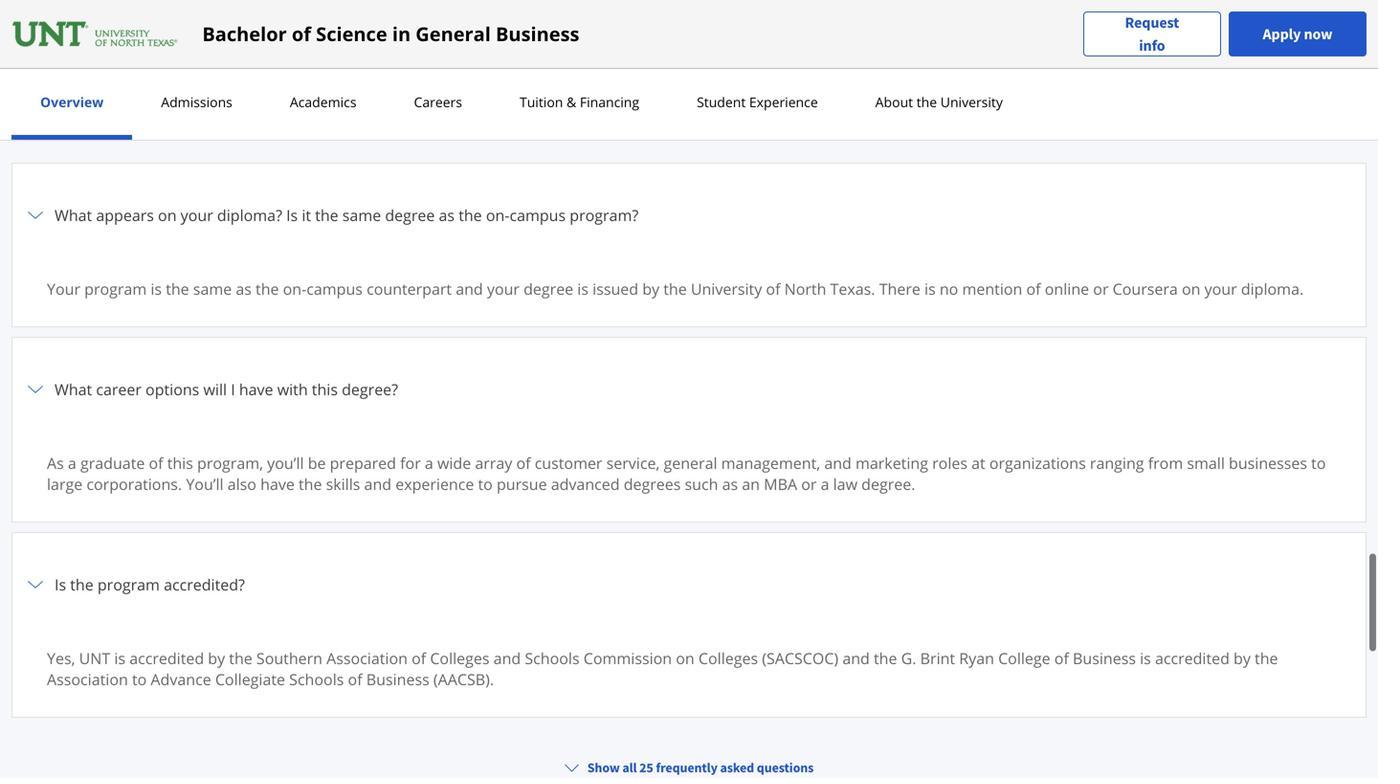 Task type: describe. For each thing, give the bounding box(es) containing it.
2 horizontal spatial a
[[821, 474, 829, 495]]

advanced
[[551, 474, 620, 495]]

accredited?
[[164, 574, 245, 595]]

(aacsb).
[[433, 669, 494, 690]]

admissions link
[[155, 93, 238, 111]]

appears
[[96, 205, 154, 226]]

0 vertical spatial schools
[[525, 648, 580, 669]]

1 horizontal spatial degree
[[524, 279, 574, 299]]

businesses
[[1229, 453, 1308, 473]]

questions
[[741, 46, 877, 87]]

graduate
[[80, 453, 145, 473]]

southern
[[256, 648, 323, 669]]

your program is the same as the on-campus counterpart and your degree is issued by the university of north texas. there is no mention of online or coursera on your diploma.
[[47, 279, 1304, 299]]

all
[[623, 759, 637, 776]]

student experience
[[697, 93, 818, 111]]

ranging
[[1090, 453, 1144, 473]]

mention
[[962, 279, 1023, 299]]

frequently
[[656, 759, 718, 776]]

1 vertical spatial to
[[478, 474, 493, 495]]

have inside as a graduate of this program, you'll be prepared for a wide array of customer service, general management, and marketing roles at organizations ranging from small businesses to large corporations. you'll also have the skills and experience to pursue advanced degrees such as an mba or a law degree.
[[260, 474, 295, 495]]

what for what appears on your diploma? is it the same degree as the on-campus program?‎
[[55, 205, 92, 226]]

0 horizontal spatial schools
[[289, 669, 344, 690]]

program?‎
[[570, 205, 639, 226]]

frequently asked questions
[[501, 46, 877, 87]]

also
[[228, 474, 257, 495]]

at
[[972, 453, 986, 473]]

small
[[1187, 453, 1225, 473]]

1 horizontal spatial by
[[642, 279, 660, 299]]

degree.
[[862, 474, 916, 495]]

2 horizontal spatial on
[[1182, 279, 1201, 299]]

on- inside dropdown button
[[486, 205, 510, 226]]

1 horizontal spatial your
[[487, 279, 520, 299]]

2 colleges from the left
[[699, 648, 758, 669]]

program,
[[197, 453, 263, 473]]

the inside as a graduate of this program, you'll be prepared for a wide array of customer service, general management, and marketing roles at organizations ranging from small businesses to large corporations. you'll also have the skills and experience to pursue advanced degrees such as an mba or a law degree.
[[299, 474, 322, 495]]

about
[[876, 93, 913, 111]]

wide
[[437, 453, 471, 473]]

as inside "what appears on your diploma? is it the same degree as the on-campus program?‎" dropdown button
[[439, 205, 455, 226]]

careers link
[[408, 93, 468, 111]]

will
[[203, 379, 227, 400]]

prepared
[[330, 453, 396, 473]]

is the program accredited?
[[55, 574, 245, 595]]

request info
[[1125, 13, 1179, 55]]

2 horizontal spatial to
[[1312, 453, 1326, 473]]

on inside dropdown button
[[158, 205, 177, 226]]

academics link
[[284, 93, 362, 111]]

north
[[785, 279, 826, 299]]

list item containing what appears on your diploma? is it the same degree as the on-campus program?‎
[[11, 163, 1367, 338]]

2 horizontal spatial business
[[1073, 648, 1136, 669]]

what career options will i have with this degree? button
[[24, 350, 1354, 430]]

on inside the yes, unt is accredited by the southern association of colleges and schools commission on colleges (sacscoc) and the g. brint ryan college of business is accredited by the association to advance collegiate schools of business (aacsb).
[[676, 648, 695, 669]]

university of north texas image
[[11, 19, 179, 49]]

career
[[96, 379, 142, 400]]

this inside as a graduate of this program, you'll be prepared for a wide array of customer service, general management, and marketing roles at organizations ranging from small businesses to large corporations. you'll also have the skills and experience to pursue advanced degrees such as an mba or a law degree.
[[167, 453, 193, 473]]

0 vertical spatial or
[[1093, 279, 1109, 299]]

skills
[[326, 474, 360, 495]]

show
[[587, 759, 620, 776]]

request
[[1125, 13, 1179, 32]]

1 horizontal spatial is
[[286, 205, 298, 226]]

&
[[567, 93, 576, 111]]

bachelor
[[202, 21, 287, 47]]

0 horizontal spatial a
[[68, 453, 76, 473]]

you'll
[[186, 474, 224, 495]]

1 colleges from the left
[[430, 648, 490, 669]]

(sacscoc)
[[762, 648, 839, 669]]

collapsed list
[[11, 163, 1367, 778]]

and up "law"
[[824, 453, 852, 473]]

coursera
[[1113, 279, 1178, 299]]

2 vertical spatial business
[[366, 669, 430, 690]]

frequently
[[501, 46, 647, 87]]

financing
[[580, 93, 639, 111]]

1 horizontal spatial association
[[327, 648, 408, 669]]

issued
[[593, 279, 639, 299]]

unt
[[79, 648, 110, 669]]

program inside dropdown button
[[97, 574, 160, 595]]

show all 25 frequently asked questions button
[[557, 751, 822, 778]]

tuition & financing link
[[514, 93, 645, 111]]

1 vertical spatial is
[[55, 574, 66, 595]]

online
[[1045, 279, 1089, 299]]

counterpart
[[367, 279, 452, 299]]

have inside dropdown button
[[239, 379, 273, 400]]

collegiate
[[215, 669, 285, 690]]

and down prepared
[[364, 474, 392, 495]]

corporations.
[[87, 474, 182, 495]]

about the university
[[876, 93, 1003, 111]]

admissions
[[161, 93, 232, 111]]

be
[[308, 453, 326, 473]]

large
[[47, 474, 83, 495]]

what career options will i have with this degree?
[[55, 379, 398, 400]]

experience
[[396, 474, 474, 495]]

is the program accredited? button
[[24, 545, 1354, 625]]

what appears on your diploma? is it the same degree as the on-campus program?‎ button
[[24, 175, 1354, 256]]

0 vertical spatial program
[[84, 279, 147, 299]]

texas.
[[830, 279, 875, 299]]

2 horizontal spatial your
[[1205, 279, 1237, 299]]

college
[[998, 648, 1051, 669]]

apply now button
[[1229, 11, 1367, 56]]

yes,
[[47, 648, 75, 669]]

service,
[[607, 453, 660, 473]]

diploma?
[[217, 205, 282, 226]]

g.
[[901, 648, 917, 669]]

options
[[146, 379, 199, 400]]

same inside dropdown button
[[342, 205, 381, 226]]

brint
[[921, 648, 955, 669]]

overview link
[[34, 93, 109, 111]]



Task type: vqa. For each thing, say whether or not it's contained in the screenshot.
What Do You Want To Learn? text box
no



Task type: locate. For each thing, give the bounding box(es) containing it.
same down the diploma?
[[193, 279, 232, 299]]

campus inside dropdown button
[[510, 205, 566, 226]]

university right about
[[941, 93, 1003, 111]]

0 vertical spatial is
[[286, 205, 298, 226]]

no
[[940, 279, 958, 299]]

business
[[496, 21, 580, 47], [1073, 648, 1136, 669], [366, 669, 430, 690]]

1 horizontal spatial accredited
[[1155, 648, 1230, 669]]

what appears on your diploma? is it the same degree as the on-campus program?‎
[[55, 205, 639, 226]]

degree
[[385, 205, 435, 226], [524, 279, 574, 299]]

1 vertical spatial association
[[47, 669, 128, 690]]

what
[[55, 205, 92, 226], [55, 379, 92, 400]]

2 chevron right image from the top
[[24, 574, 47, 596]]

or inside as a graduate of this program, you'll be prepared for a wide array of customer service, general management, and marketing roles at organizations ranging from small businesses to large corporations. you'll also have the skills and experience to pursue advanced degrees such as an mba or a law degree.
[[801, 474, 817, 495]]

1 vertical spatial or
[[801, 474, 817, 495]]

from
[[1148, 453, 1183, 473]]

1 vertical spatial this
[[167, 453, 193, 473]]

tuition & financing
[[520, 93, 639, 111]]

0 horizontal spatial this
[[167, 453, 193, 473]]

0 vertical spatial this
[[312, 379, 338, 400]]

0 vertical spatial on
[[158, 205, 177, 226]]

chevron right image up yes,
[[24, 574, 47, 596]]

1 chevron right image from the top
[[24, 378, 47, 401]]

your left the diploma?
[[181, 205, 213, 226]]

and left g.
[[843, 648, 870, 669]]

array
[[475, 453, 512, 473]]

1 vertical spatial campus
[[307, 279, 363, 299]]

what inside what career options will i have with this degree? dropdown button
[[55, 379, 92, 400]]

0 vertical spatial on-
[[486, 205, 510, 226]]

on
[[158, 205, 177, 226], [1182, 279, 1201, 299], [676, 648, 695, 669]]

0 vertical spatial degree
[[385, 205, 435, 226]]

it
[[302, 205, 311, 226]]

law
[[833, 474, 858, 495]]

1 accredited from the left
[[129, 648, 204, 669]]

your left diploma.
[[1205, 279, 1237, 299]]

1 vertical spatial schools
[[289, 669, 344, 690]]

university
[[941, 93, 1003, 111], [691, 279, 762, 299]]

there
[[879, 279, 921, 299]]

4 list item from the top
[[11, 728, 1367, 778]]

0 horizontal spatial accredited
[[129, 648, 204, 669]]

1 horizontal spatial business
[[496, 21, 580, 47]]

2 list item from the top
[[11, 337, 1367, 533]]

1 vertical spatial university
[[691, 279, 762, 299]]

and
[[456, 279, 483, 299], [824, 453, 852, 473], [364, 474, 392, 495], [494, 648, 521, 669], [843, 648, 870, 669]]

what inside "what appears on your diploma? is it the same degree as the on-campus program?‎" dropdown button
[[55, 205, 92, 226]]

have right i
[[239, 379, 273, 400]]

0 vertical spatial association
[[327, 648, 408, 669]]

degree?
[[342, 379, 398, 400]]

0 horizontal spatial business
[[366, 669, 430, 690]]

business up tuition
[[496, 21, 580, 47]]

2 vertical spatial as
[[722, 474, 738, 495]]

bachelor of science in general business
[[202, 21, 580, 47]]

what for what career options will i have with this degree?
[[55, 379, 92, 400]]

0 horizontal spatial association
[[47, 669, 128, 690]]

diploma.
[[1241, 279, 1304, 299]]

apply now
[[1263, 24, 1333, 44]]

or right online at the right of page
[[1093, 279, 1109, 299]]

is left "it"
[[286, 205, 298, 226]]

1 vertical spatial on-
[[283, 279, 307, 299]]

degree left the issued
[[524, 279, 574, 299]]

chevron right image inside is the program accredited? dropdown button
[[24, 574, 47, 596]]

1 list item from the top
[[11, 163, 1367, 338]]

0 horizontal spatial colleges
[[430, 648, 490, 669]]

0 vertical spatial have
[[239, 379, 273, 400]]

a right for
[[425, 453, 433, 473]]

overview
[[40, 93, 104, 111]]

your
[[47, 279, 80, 299]]

you'll
[[267, 453, 304, 473]]

such
[[685, 474, 718, 495]]

commission
[[584, 648, 672, 669]]

0 vertical spatial what
[[55, 205, 92, 226]]

chevron right image for is
[[24, 574, 47, 596]]

0 horizontal spatial or
[[801, 474, 817, 495]]

1 vertical spatial on
[[1182, 279, 1201, 299]]

3 list item from the top
[[11, 532, 1367, 729]]

1 vertical spatial degree
[[524, 279, 574, 299]]

0 horizontal spatial by
[[208, 648, 225, 669]]

business right college
[[1073, 648, 1136, 669]]

1 horizontal spatial to
[[478, 474, 493, 495]]

0 horizontal spatial same
[[193, 279, 232, 299]]

0 horizontal spatial to
[[132, 669, 147, 690]]

by
[[642, 279, 660, 299], [208, 648, 225, 669], [1234, 648, 1251, 669]]

program
[[84, 279, 147, 299], [97, 574, 160, 595]]

1 what from the top
[[55, 205, 92, 226]]

colleges left (sacscoc)
[[699, 648, 758, 669]]

science
[[316, 21, 387, 47]]

your
[[181, 205, 213, 226], [487, 279, 520, 299], [1205, 279, 1237, 299]]

as down the diploma?
[[236, 279, 252, 299]]

a right as
[[68, 453, 76, 473]]

ryan
[[959, 648, 994, 669]]

program right your
[[84, 279, 147, 299]]

association right southern
[[327, 648, 408, 669]]

to down "array"
[[478, 474, 493, 495]]

1 horizontal spatial or
[[1093, 279, 1109, 299]]

list item containing is the program accredited?
[[11, 532, 1367, 729]]

1 horizontal spatial campus
[[510, 205, 566, 226]]

or
[[1093, 279, 1109, 299], [801, 474, 817, 495]]

1 vertical spatial program
[[97, 574, 160, 595]]

business left (aacsb).
[[366, 669, 430, 690]]

1 horizontal spatial schools
[[525, 648, 580, 669]]

apply
[[1263, 24, 1301, 44]]

campus left program?‎
[[510, 205, 566, 226]]

request info button
[[1083, 11, 1221, 57]]

0 vertical spatial same
[[342, 205, 381, 226]]

1 horizontal spatial this
[[312, 379, 338, 400]]

as a graduate of this program, you'll be prepared for a wide array of customer service, general management, and marketing roles at organizations ranging from small businesses to large corporations. you'll also have the skills and experience to pursue advanced degrees such as an mba or a law degree.
[[47, 453, 1326, 495]]

1 vertical spatial have
[[260, 474, 295, 495]]

this inside dropdown button
[[312, 379, 338, 400]]

your right counterpart
[[487, 279, 520, 299]]

on right commission
[[676, 648, 695, 669]]

0 horizontal spatial is
[[55, 574, 66, 595]]

0 vertical spatial to
[[1312, 453, 1326, 473]]

1 vertical spatial same
[[193, 279, 232, 299]]

1 horizontal spatial colleges
[[699, 648, 758, 669]]

0 vertical spatial chevron right image
[[24, 378, 47, 401]]

in
[[392, 21, 411, 47]]

1 horizontal spatial on
[[676, 648, 695, 669]]

association down unt
[[47, 669, 128, 690]]

2 horizontal spatial as
[[722, 474, 738, 495]]

campus left counterpart
[[307, 279, 363, 299]]

roles
[[932, 453, 968, 473]]

1 horizontal spatial as
[[439, 205, 455, 226]]

what left career
[[55, 379, 92, 400]]

1 horizontal spatial on-
[[486, 205, 510, 226]]

degrees
[[624, 474, 681, 495]]

2 vertical spatial on
[[676, 648, 695, 669]]

1 horizontal spatial university
[[941, 93, 1003, 111]]

colleges up (aacsb).
[[430, 648, 490, 669]]

degree up counterpart
[[385, 205, 435, 226]]

0 horizontal spatial campus
[[307, 279, 363, 299]]

1 vertical spatial business
[[1073, 648, 1136, 669]]

schools left commission
[[525, 648, 580, 669]]

is
[[286, 205, 298, 226], [55, 574, 66, 595]]

chevron right image for what
[[24, 378, 47, 401]]

student experience link
[[691, 93, 824, 111]]

questions
[[757, 759, 814, 776]]

have down you'll at bottom left
[[260, 474, 295, 495]]

on right appears
[[158, 205, 177, 226]]

program left accredited?
[[97, 574, 160, 595]]

0 horizontal spatial university
[[691, 279, 762, 299]]

2 accredited from the left
[[1155, 648, 1230, 669]]

to right businesses
[[1312, 453, 1326, 473]]

yes, unt is accredited by the southern association of colleges and schools commission on colleges (sacscoc) and the g. brint ryan college of business is accredited by the association to advance collegiate schools of business (aacsb).
[[47, 648, 1278, 690]]

general
[[664, 453, 717, 473]]

on right coursera at top right
[[1182, 279, 1201, 299]]

chevron right image up as
[[24, 378, 47, 401]]

0 horizontal spatial your
[[181, 205, 213, 226]]

chevron right image inside what career options will i have with this degree? dropdown button
[[24, 378, 47, 401]]

marketing
[[856, 453, 928, 473]]

1 vertical spatial as
[[236, 279, 252, 299]]

your inside "what appears on your diploma? is it the same degree as the on-campus program?‎" dropdown button
[[181, 205, 213, 226]]

university inside list item
[[691, 279, 762, 299]]

chevron right image
[[24, 378, 47, 401], [24, 574, 47, 596]]

info
[[1139, 36, 1165, 55]]

2 vertical spatial to
[[132, 669, 147, 690]]

customer
[[535, 453, 603, 473]]

0 vertical spatial business
[[496, 21, 580, 47]]

show all 25 frequently asked questions
[[587, 759, 814, 776]]

academics
[[290, 93, 357, 111]]

this
[[312, 379, 338, 400], [167, 453, 193, 473]]

0 horizontal spatial on
[[158, 205, 177, 226]]

2 what from the top
[[55, 379, 92, 400]]

careers
[[414, 93, 462, 111]]

1 horizontal spatial a
[[425, 453, 433, 473]]

list item
[[11, 163, 1367, 338], [11, 337, 1367, 533], [11, 532, 1367, 729], [11, 728, 1367, 778]]

schools down southern
[[289, 669, 344, 690]]

this up you'll
[[167, 453, 193, 473]]

student
[[697, 93, 746, 111]]

0 vertical spatial university
[[941, 93, 1003, 111]]

university left north
[[691, 279, 762, 299]]

1 vertical spatial chevron right image
[[24, 574, 47, 596]]

as left an
[[722, 474, 738, 495]]

0 vertical spatial as
[[439, 205, 455, 226]]

pursue
[[497, 474, 547, 495]]

2 horizontal spatial by
[[1234, 648, 1251, 669]]

to left advance
[[132, 669, 147, 690]]

about the university link
[[870, 93, 1009, 111]]

0 horizontal spatial as
[[236, 279, 252, 299]]

0 horizontal spatial on-
[[283, 279, 307, 299]]

25
[[640, 759, 654, 776]]

or right mba
[[801, 474, 817, 495]]

and right counterpart
[[456, 279, 483, 299]]

1 vertical spatial what
[[55, 379, 92, 400]]

asked
[[654, 46, 735, 87]]

this right with
[[312, 379, 338, 400]]

chevron right image
[[24, 204, 47, 227]]

management,
[[721, 453, 820, 473]]

an
[[742, 474, 760, 495]]

0 horizontal spatial degree
[[385, 205, 435, 226]]

a left "law"
[[821, 474, 829, 495]]

is up yes,
[[55, 574, 66, 595]]

on-
[[486, 205, 510, 226], [283, 279, 307, 299]]

1 horizontal spatial same
[[342, 205, 381, 226]]

0 vertical spatial campus
[[510, 205, 566, 226]]

as up counterpart
[[439, 205, 455, 226]]

general
[[416, 21, 491, 47]]

what right chevron right image on the top left of the page
[[55, 205, 92, 226]]

for
[[400, 453, 421, 473]]

to inside the yes, unt is accredited by the southern association of colleges and schools commission on colleges (sacscoc) and the g. brint ryan college of business is accredited by the association to advance collegiate schools of business (aacsb).
[[132, 669, 147, 690]]

list item containing what career options will i have with this degree?
[[11, 337, 1367, 533]]

degree inside dropdown button
[[385, 205, 435, 226]]

the
[[917, 93, 937, 111], [315, 205, 339, 226], [459, 205, 482, 226], [166, 279, 189, 299], [256, 279, 279, 299], [664, 279, 687, 299], [299, 474, 322, 495], [70, 574, 94, 595], [229, 648, 252, 669], [874, 648, 897, 669], [1255, 648, 1278, 669]]

asked
[[720, 759, 754, 776]]

experience
[[749, 93, 818, 111]]

as inside as a graduate of this program, you'll be prepared for a wide array of customer service, general management, and marketing roles at organizations ranging from small businesses to large corporations. you'll also have the skills and experience to pursue advanced degrees such as an mba or a law degree.
[[722, 474, 738, 495]]

same right "it"
[[342, 205, 381, 226]]

now
[[1304, 24, 1333, 44]]

same
[[342, 205, 381, 226], [193, 279, 232, 299]]

and up (aacsb).
[[494, 648, 521, 669]]



